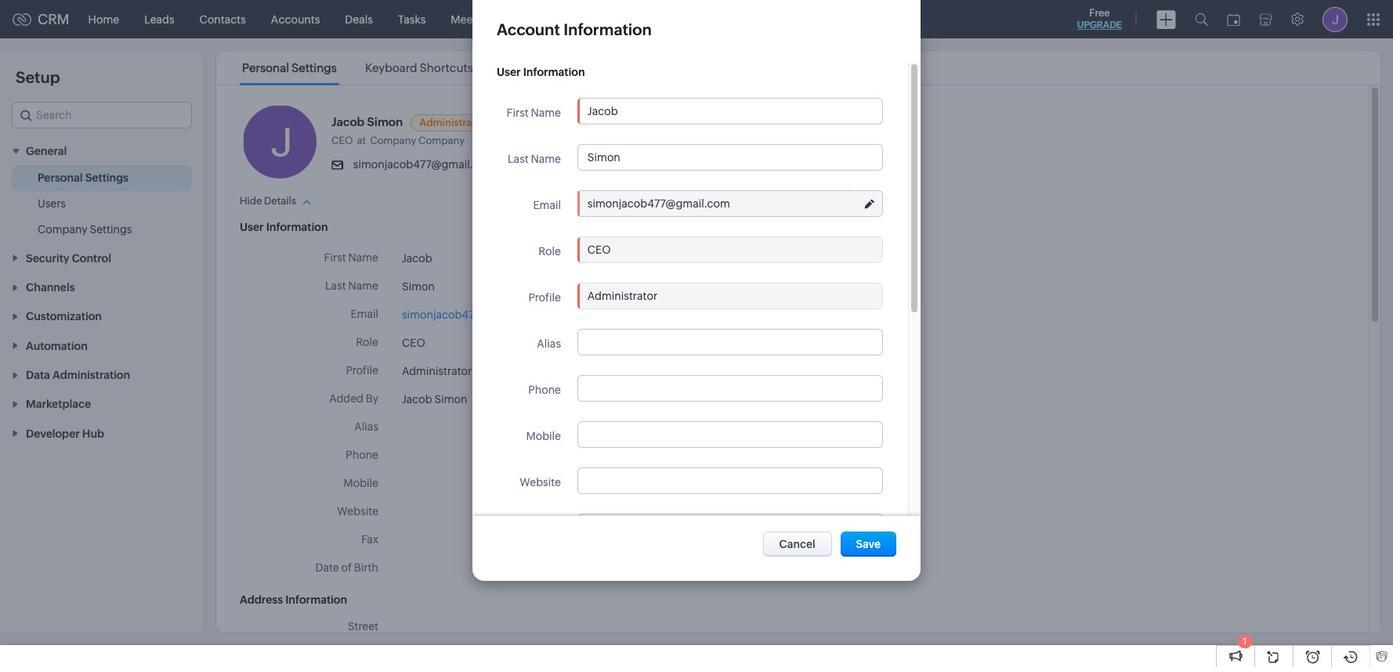 Task type: locate. For each thing, give the bounding box(es) containing it.
company company link
[[370, 135, 469, 147]]

personal settings link
[[240, 61, 339, 74], [38, 170, 129, 186]]

alias
[[537, 338, 561, 350], [355, 421, 379, 433]]

1 horizontal spatial personal
[[242, 61, 289, 74]]

profile up simonjacob477@gmail.com "link"
[[529, 292, 561, 304]]

details
[[264, 195, 296, 207]]

0 vertical spatial role
[[539, 245, 561, 258]]

0 vertical spatial personal settings
[[242, 61, 337, 74]]

0 horizontal spatial user information
[[240, 221, 328, 234]]

profile element
[[1314, 0, 1358, 38]]

personal settings inside "general" region
[[38, 172, 129, 184]]

0 vertical spatial alias
[[537, 338, 561, 350]]

company right at
[[370, 135, 416, 147]]

administrator
[[420, 117, 486, 129], [402, 365, 472, 378]]

mon, 27 nov 2023 12:54 pm
[[478, 395, 597, 406]]

email
[[533, 199, 561, 212], [351, 308, 379, 321]]

calendar image
[[1227, 13, 1241, 25]]

jacob simon left mon,
[[402, 393, 468, 406]]

search image
[[1195, 13, 1209, 26]]

1 vertical spatial ceo
[[402, 337, 425, 350]]

upgrade
[[1078, 20, 1122, 31]]

1 vertical spatial personal settings
[[38, 172, 129, 184]]

0 vertical spatial mobile
[[526, 430, 561, 443]]

simon up simonjacob477@gmail.com "link"
[[402, 281, 435, 293]]

0 vertical spatial website
[[520, 477, 561, 489]]

last name
[[508, 153, 561, 165], [325, 280, 379, 292]]

ceo down simonjacob477@gmail.com "link"
[[402, 337, 425, 350]]

jacob for administrator
[[332, 115, 365, 129]]

user information
[[497, 66, 585, 78], [240, 221, 328, 234]]

1 horizontal spatial last
[[508, 153, 529, 165]]

company
[[370, 135, 416, 147], [418, 135, 465, 147], [38, 224, 88, 236]]

campaigns link
[[626, 0, 709, 38]]

0 vertical spatial user
[[497, 66, 521, 78]]

campaigns
[[638, 13, 697, 25]]

0 vertical spatial jacob simon
[[332, 115, 403, 129]]

jacob simon up at
[[332, 115, 403, 129]]

1 vertical spatial personal settings link
[[38, 170, 129, 186]]

0 horizontal spatial last name
[[325, 280, 379, 292]]

phone down the added by
[[346, 449, 379, 462]]

personal down the accounts link
[[242, 61, 289, 74]]

last
[[508, 153, 529, 165], [325, 280, 346, 292]]

2 vertical spatial simon
[[435, 393, 468, 406]]

simon left mon,
[[435, 393, 468, 406]]

user information down details at the top
[[240, 221, 328, 234]]

general button
[[0, 136, 204, 166]]

ceo left at
[[332, 135, 353, 147]]

personal settings link down the general dropdown button
[[38, 170, 129, 186]]

website for account information
[[520, 477, 561, 489]]

deals
[[345, 13, 373, 25]]

pm
[[583, 395, 597, 406]]

personal settings down the general dropdown button
[[38, 172, 129, 184]]

personal up users
[[38, 172, 83, 184]]

1 vertical spatial administrator
[[402, 365, 472, 378]]

0 horizontal spatial personal
[[38, 172, 83, 184]]

leads
[[144, 13, 174, 25]]

1 horizontal spatial role
[[539, 245, 561, 258]]

0 horizontal spatial company
[[38, 224, 88, 236]]

personal settings link inside list
[[240, 61, 339, 74]]

personal settings
[[242, 61, 337, 74], [38, 172, 129, 184]]

alias up '2023'
[[537, 338, 561, 350]]

0 horizontal spatial alias
[[355, 421, 379, 433]]

meetings
[[451, 13, 498, 25]]

1 horizontal spatial mobile
[[526, 430, 561, 443]]

user down the account
[[497, 66, 521, 78]]

simon up ceo at company company
[[367, 115, 403, 129]]

1 horizontal spatial personal settings link
[[240, 61, 339, 74]]

1 horizontal spatial phone
[[529, 384, 561, 397]]

phone for account information
[[529, 384, 561, 397]]

keyboard shortcuts
[[365, 61, 473, 74]]

1 vertical spatial profile
[[346, 364, 379, 377]]

1 vertical spatial simon
[[402, 281, 435, 293]]

0 vertical spatial administrator
[[420, 117, 486, 129]]

name
[[531, 107, 561, 119], [531, 153, 561, 165], [348, 252, 379, 264], [348, 280, 379, 292]]

1 horizontal spatial profile
[[529, 292, 561, 304]]

simon for mon, 27 nov 2023 12:54 pm
[[435, 393, 468, 406]]

1 vertical spatial first
[[324, 252, 346, 264]]

profile
[[529, 292, 561, 304], [346, 364, 379, 377]]

administrator up company company link
[[420, 117, 486, 129]]

cancel button
[[763, 532, 832, 557]]

simonjacob477@gmail.com
[[353, 158, 496, 171], [402, 309, 545, 321]]

1 vertical spatial first name
[[324, 252, 379, 264]]

alias for user information
[[355, 421, 379, 433]]

mobile
[[526, 430, 561, 443], [344, 477, 379, 490]]

1 horizontal spatial email
[[533, 199, 561, 212]]

0 vertical spatial user information
[[497, 66, 585, 78]]

jacob simon
[[332, 115, 403, 129], [402, 393, 468, 406]]

0 horizontal spatial personal settings link
[[38, 170, 129, 186]]

0 vertical spatial phone
[[529, 384, 561, 397]]

0 vertical spatial ceo
[[332, 135, 353, 147]]

company down shortcuts
[[418, 135, 465, 147]]

simon
[[367, 115, 403, 129], [402, 281, 435, 293], [435, 393, 468, 406]]

user
[[497, 66, 521, 78], [240, 221, 264, 234]]

1 vertical spatial email
[[351, 308, 379, 321]]

date of birth
[[315, 562, 379, 575]]

save
[[856, 538, 881, 551]]

0 horizontal spatial personal settings
[[38, 172, 129, 184]]

1 horizontal spatial first name
[[507, 107, 561, 119]]

1 vertical spatial jacob simon
[[402, 393, 468, 406]]

0 horizontal spatial first
[[324, 252, 346, 264]]

alias down by
[[355, 421, 379, 433]]

0 vertical spatial jacob
[[332, 115, 365, 129]]

0 horizontal spatial phone
[[346, 449, 379, 462]]

personal settings down accounts
[[242, 61, 337, 74]]

user down hide
[[240, 221, 264, 234]]

shortcuts
[[420, 61, 473, 74]]

1 horizontal spatial personal settings
[[242, 61, 337, 74]]

jacob
[[332, 115, 365, 129], [402, 252, 432, 265], [402, 393, 432, 406]]

mobile up fax
[[344, 477, 379, 490]]

first name
[[507, 107, 561, 119], [324, 252, 379, 264]]

personal settings link inside "general" region
[[38, 170, 129, 186]]

list
[[228, 51, 487, 85]]

personal settings link down accounts
[[240, 61, 339, 74]]

2 horizontal spatial company
[[418, 135, 465, 147]]

None text field
[[578, 99, 882, 124], [578, 191, 857, 216], [578, 330, 882, 355], [578, 376, 882, 401], [578, 422, 882, 448], [578, 469, 882, 494], [578, 99, 882, 124], [578, 191, 857, 216], [578, 330, 882, 355], [578, 376, 882, 401], [578, 422, 882, 448], [578, 469, 882, 494]]

reports
[[573, 13, 613, 25]]

1 horizontal spatial alias
[[537, 338, 561, 350]]

1 horizontal spatial first
[[507, 107, 529, 119]]

1 vertical spatial mobile
[[344, 477, 379, 490]]

free upgrade
[[1078, 7, 1122, 31]]

1 vertical spatial personal
[[38, 172, 83, 184]]

phone right 27
[[529, 384, 561, 397]]

administrator for profile
[[402, 365, 472, 378]]

1 vertical spatial website
[[337, 506, 379, 518]]

0 horizontal spatial mobile
[[344, 477, 379, 490]]

keyboard shortcuts link
[[363, 61, 476, 74]]

1 vertical spatial last
[[325, 280, 346, 292]]

contacts
[[200, 13, 246, 25]]

administrator down simonjacob477@gmail.com "link"
[[402, 365, 472, 378]]

setup
[[16, 68, 60, 86]]

0 horizontal spatial last
[[325, 280, 346, 292]]

profile up the added by
[[346, 364, 379, 377]]

role
[[539, 245, 561, 258], [356, 336, 379, 349]]

jacob simon for administrator
[[332, 115, 403, 129]]

1 horizontal spatial last name
[[508, 153, 561, 165]]

company settings link
[[38, 222, 132, 238]]

company settings
[[38, 224, 132, 236]]

1 vertical spatial simonjacob477@gmail.com
[[402, 309, 545, 321]]

first
[[507, 107, 529, 119], [324, 252, 346, 264]]

1 vertical spatial settings
[[85, 172, 129, 184]]

website
[[520, 477, 561, 489], [337, 506, 379, 518]]

0 vertical spatial last name
[[508, 153, 561, 165]]

0 horizontal spatial role
[[356, 336, 379, 349]]

user information down the account
[[497, 66, 585, 78]]

0 vertical spatial email
[[533, 199, 561, 212]]

logo image
[[13, 13, 31, 25]]

jacob simon for mon, 27 nov 2023 12:54 pm
[[402, 393, 468, 406]]

free
[[1090, 7, 1110, 19]]

0 vertical spatial profile
[[529, 292, 561, 304]]

2023
[[533, 395, 556, 406]]

account
[[497, 20, 560, 38]]

0 horizontal spatial ceo
[[332, 135, 353, 147]]

0 vertical spatial last
[[508, 153, 529, 165]]

2 vertical spatial jacob
[[402, 393, 432, 406]]

general
[[26, 145, 67, 158]]

mobile for account information
[[526, 430, 561, 443]]

personal
[[242, 61, 289, 74], [38, 172, 83, 184]]

personal inside "general" region
[[38, 172, 83, 184]]

company down users link
[[38, 224, 88, 236]]

1 horizontal spatial user
[[497, 66, 521, 78]]

1 vertical spatial phone
[[346, 449, 379, 462]]

0 horizontal spatial website
[[337, 506, 379, 518]]

of
[[341, 562, 352, 575]]

0 vertical spatial personal settings link
[[240, 61, 339, 74]]

meetings link
[[438, 0, 511, 38]]

1 horizontal spatial ceo
[[402, 337, 425, 350]]

0 vertical spatial simonjacob477@gmail.com
[[353, 158, 496, 171]]

None text field
[[578, 145, 882, 170], [578, 237, 882, 263], [578, 284, 882, 309], [578, 145, 882, 170], [578, 237, 882, 263], [578, 284, 882, 309]]

0 vertical spatial simon
[[367, 115, 403, 129]]

1 vertical spatial last name
[[325, 280, 379, 292]]

0 horizontal spatial first name
[[324, 252, 379, 264]]

ceo
[[332, 135, 353, 147], [402, 337, 425, 350]]

0 horizontal spatial user
[[240, 221, 264, 234]]

phone
[[529, 384, 561, 397], [346, 449, 379, 462]]

1 vertical spatial alias
[[355, 421, 379, 433]]

settings
[[292, 61, 337, 74], [85, 172, 129, 184], [90, 224, 132, 236]]

0 vertical spatial first name
[[507, 107, 561, 119]]

mobile down '2023'
[[526, 430, 561, 443]]

information
[[564, 20, 652, 38], [523, 66, 585, 78], [266, 221, 328, 234], [285, 594, 347, 607]]

1 vertical spatial role
[[356, 336, 379, 349]]

profile image
[[1323, 7, 1348, 32]]

ceo at company company
[[332, 135, 465, 147]]

home
[[88, 13, 119, 25]]

1 horizontal spatial website
[[520, 477, 561, 489]]



Task type: describe. For each thing, give the bounding box(es) containing it.
save button
[[841, 532, 897, 557]]

personal settings link for keyboard shortcuts link
[[240, 61, 339, 74]]

ceo for ceo at company company
[[332, 135, 353, 147]]

jacob for mon, 27 nov 2023 12:54 pm
[[402, 393, 432, 406]]

cancel
[[779, 538, 816, 551]]

deals link
[[333, 0, 386, 38]]

added
[[329, 393, 364, 405]]

calls
[[523, 13, 548, 25]]

simon for administrator
[[367, 115, 403, 129]]

contacts link
[[187, 0, 259, 38]]

simonjacob477@gmail.com link
[[402, 309, 545, 321]]

accounts
[[271, 13, 320, 25]]

crm
[[38, 11, 69, 27]]

calls link
[[511, 0, 561, 38]]

keyboard
[[365, 61, 417, 74]]

27
[[502, 395, 512, 406]]

1 vertical spatial jacob
[[402, 252, 432, 265]]

0 vertical spatial first
[[507, 107, 529, 119]]

accounts link
[[259, 0, 333, 38]]

phone for user information
[[346, 449, 379, 462]]

mobile for user information
[[344, 477, 379, 490]]

leads link
[[132, 0, 187, 38]]

1 horizontal spatial company
[[370, 135, 416, 147]]

users link
[[38, 196, 66, 212]]

hide details link
[[240, 195, 311, 207]]

0 vertical spatial settings
[[292, 61, 337, 74]]

street
[[348, 621, 379, 633]]

address
[[240, 594, 283, 607]]

information for first name
[[523, 66, 585, 78]]

added by
[[329, 393, 379, 405]]

hide details
[[240, 195, 296, 207]]

nov
[[514, 395, 531, 406]]

list containing personal settings
[[228, 51, 487, 85]]

information for street
[[285, 594, 347, 607]]

reports link
[[561, 0, 626, 38]]

at
[[357, 135, 366, 147]]

mon,
[[478, 395, 500, 406]]

0 vertical spatial personal
[[242, 61, 289, 74]]

tasks link
[[386, 0, 438, 38]]

account information
[[497, 20, 652, 38]]

date
[[315, 562, 339, 575]]

home link
[[76, 0, 132, 38]]

general region
[[0, 166, 204, 243]]

birth
[[354, 562, 379, 575]]

0 horizontal spatial profile
[[346, 364, 379, 377]]

information for user information
[[564, 20, 652, 38]]

crm link
[[13, 11, 69, 27]]

2 vertical spatial settings
[[90, 224, 132, 236]]

tasks
[[398, 13, 426, 25]]

by
[[366, 393, 379, 405]]

12:54
[[558, 395, 581, 406]]

hide
[[240, 195, 262, 207]]

alias for account information
[[537, 338, 561, 350]]

1 horizontal spatial user information
[[497, 66, 585, 78]]

1
[[1244, 637, 1247, 647]]

0 horizontal spatial email
[[351, 308, 379, 321]]

administrator for jacob simon
[[420, 117, 486, 129]]

fax
[[361, 534, 379, 546]]

company inside "general" region
[[38, 224, 88, 236]]

users
[[38, 198, 66, 210]]

personal settings link for users link
[[38, 170, 129, 186]]

ceo for ceo
[[402, 337, 425, 350]]

search element
[[1186, 0, 1218, 38]]

1 vertical spatial user
[[240, 221, 264, 234]]

address information
[[240, 594, 347, 607]]

1 vertical spatial user information
[[240, 221, 328, 234]]

website for user information
[[337, 506, 379, 518]]



Task type: vqa. For each thing, say whether or not it's contained in the screenshot.


